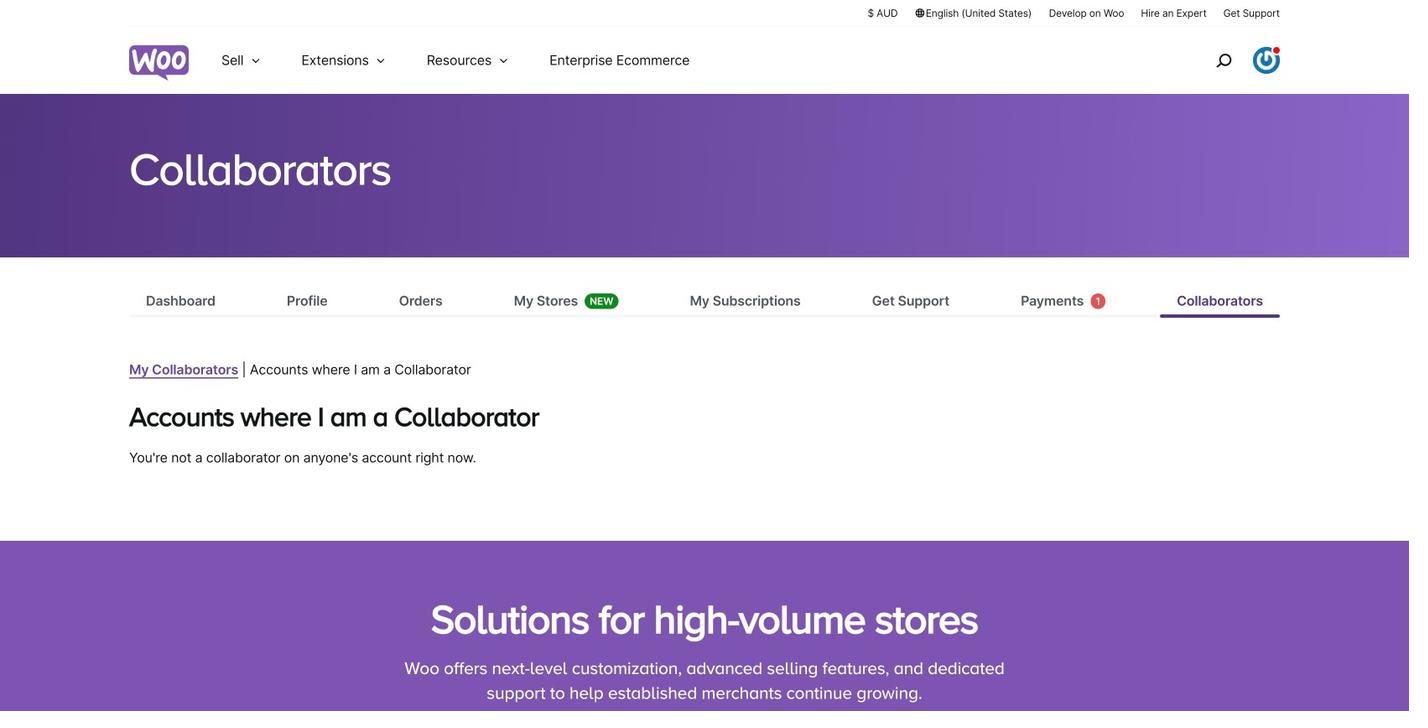 Task type: locate. For each thing, give the bounding box(es) containing it.
service navigation menu element
[[1181, 33, 1280, 88]]



Task type: describe. For each thing, give the bounding box(es) containing it.
open account menu image
[[1254, 47, 1280, 74]]

search image
[[1211, 47, 1238, 74]]



Task type: vqa. For each thing, say whether or not it's contained in the screenshot.
Gravatar image
no



